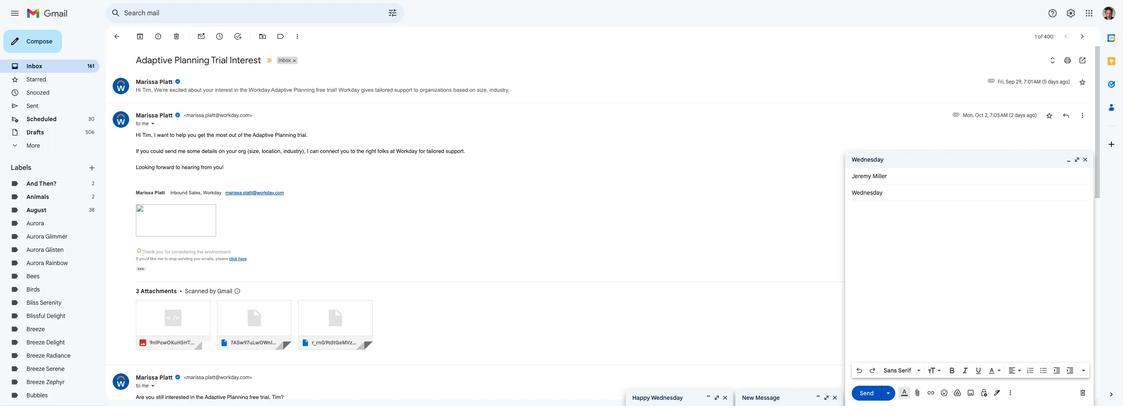 Task type: locate. For each thing, give the bounding box(es) containing it.
2 < from the top
[[184, 375, 187, 381]]

sans
[[884, 368, 897, 375]]

None search field
[[106, 3, 404, 23]]

aurora link
[[27, 220, 44, 227]]

< marissa.platt@workday.com > for 7:06 am (1 hour ago)
[[184, 375, 252, 381]]

in right interested in the bottom of the page
[[190, 395, 195, 401]]

hi left want
[[136, 132, 141, 138]]

breeze delight
[[27, 339, 65, 347]]

marissa for mon, oct 2, 7:05 am (2 days ago)
[[136, 112, 158, 119]]

0 vertical spatial to me
[[136, 121, 149, 127]]

interest
[[230, 55, 261, 66]]

1 horizontal spatial i
[[307, 148, 309, 155]]

ago) right hour
[[1027, 375, 1038, 381]]

workday right trial!
[[339, 87, 360, 93]]

marissa.platt@workday.com for 7:06 am
[[187, 375, 250, 381]]

adaptive
[[136, 55, 173, 66], [271, 87, 292, 93], [253, 132, 274, 138], [205, 395, 226, 401]]

2 to me from the top
[[136, 383, 149, 389]]

0 horizontal spatial close image
[[832, 395, 839, 402]]

hi for hi tim, i want to help you get the most out of the adaptive planning trial.
[[136, 132, 141, 138]]

inbox inside labels navigation
[[27, 63, 42, 70]]

1 horizontal spatial for
[[419, 148, 425, 155]]

1 vertical spatial if
[[136, 257, 138, 261]]

gmail image
[[27, 5, 72, 22]]

wednesday
[[852, 156, 884, 164], [652, 395, 683, 402]]

Not starred checkbox
[[1046, 111, 1054, 120]]

0 vertical spatial hi
[[136, 87, 141, 93]]

if you could send me some details on your org (size, location, industry), i can connect you to the right folks at workday for tailored support.
[[136, 148, 465, 155]]

2 for and then?
[[92, 181, 94, 187]]

1 vertical spatial workday, inc image
[[113, 374, 129, 391]]

1 vertical spatial pop out image
[[714, 395, 721, 402]]

1 hi from the top
[[136, 87, 141, 93]]

size,
[[477, 87, 488, 93]]

close image for wednesday
[[1083, 157, 1089, 163]]

4 breeze from the top
[[27, 366, 45, 373]]

tim,
[[142, 87, 153, 93], [142, 132, 153, 138]]

wednesday inside dialog
[[852, 156, 884, 164]]

show trimmed content image
[[136, 267, 146, 272]]

toggle confidential mode image
[[980, 389, 989, 398]]

marissa up we're
[[136, 78, 158, 86]]

binary file image inside the r_rng9tdtgemvzf2zo8aghahb9933p4wz4yfgsufof0 link
[[302, 340, 309, 347]]

< right verified sender icon
[[184, 375, 187, 381]]

serif
[[899, 368, 912, 375]]

verified sender image for mon, oct 2, 7:05 am (2 days ago)
[[175, 112, 181, 118]]

adaptive right interested in the bottom of the page
[[205, 395, 226, 401]]

right
[[366, 148, 376, 155]]

verified sender image up excited
[[175, 79, 181, 85]]

0 vertical spatial < marissa.platt@workday.com >
[[184, 112, 252, 119]]

marissa platt for mon, oct 2, 7:05 am (2 days ago)
[[136, 112, 173, 119]]

1 vertical spatial on
[[219, 148, 225, 155]]

0 vertical spatial for
[[419, 148, 425, 155]]

not starred image right the '(5'
[[1079, 78, 1087, 86]]

mon, oct 2, 7:05 am (2 days ago) cell
[[964, 111, 1038, 120]]

1 horizontal spatial close image
[[1083, 157, 1089, 163]]

1
[[1035, 33, 1037, 40]]

bold ‪(⌘b)‬ image
[[948, 367, 957, 375]]

(size,
[[248, 148, 260, 155]]

download attachment 7asw97ulwownid-4r23xxvbazq0mid1esuy4kwxadfo image
[[232, 335, 241, 344]]

to right support
[[414, 87, 419, 93]]

0 vertical spatial not starred checkbox
[[1079, 78, 1087, 86]]

0 horizontal spatial tailored
[[375, 87, 393, 93]]

labels navigation
[[0, 27, 106, 407]]

1 horizontal spatial binary file image
[[302, 340, 309, 347]]

2 aurora from the top
[[27, 233, 44, 241]]

gmail
[[217, 288, 232, 295]]

here
[[239, 257, 247, 261]]

tailored right gives
[[375, 87, 393, 93]]

0 vertical spatial days
[[1049, 79, 1059, 85]]

marissa.platt@workday.com for mon,
[[187, 112, 250, 119]]

1 horizontal spatial tailored
[[427, 148, 445, 155]]

support
[[395, 87, 413, 93]]

binary file image inside 7asw97ulwownid-4r23xxvbazq0mid1esuy4kwxadfo link
[[221, 340, 227, 347]]

message
[[756, 395, 780, 402]]

not starred checkbox for fri, sep 29, 7:01 am (5 days ago)
[[1079, 78, 1087, 86]]

1 vertical spatial to me
[[136, 383, 149, 389]]

verified sender image up help
[[175, 112, 181, 118]]

if left the you'd
[[136, 257, 138, 261]]

0 vertical spatial <
[[184, 112, 187, 119]]

if up the looking
[[136, 148, 139, 155]]

< up help
[[184, 112, 187, 119]]

insert signature image
[[994, 389, 1002, 398]]

hi
[[136, 87, 141, 93], [136, 132, 141, 138]]

2 binary file image from the left
[[302, 340, 309, 347]]

1 horizontal spatial of
[[1039, 33, 1043, 40]]

indent less ‪(⌘[)‬ image
[[1053, 367, 1062, 375]]

0 vertical spatial wednesday
[[852, 156, 884, 164]]

pop out image
[[824, 395, 830, 402]]

image image
[[140, 340, 146, 347]]

1 marissa platt cell from the top
[[136, 112, 252, 119]]

add attachment to drive 7asw97ulwownid-4r23xxvbazq0mid1esuy4kwxadfo image
[[248, 335, 257, 344]]

insert photo image
[[967, 389, 975, 398]]

2 verified sender image from the top
[[175, 112, 181, 118]]

delight for blissful delight
[[47, 313, 65, 320]]

ago) left not starred checkbox
[[1027, 112, 1038, 119]]

environment.
[[205, 250, 232, 255]]

pop out image
[[1074, 157, 1081, 163], [714, 395, 721, 402]]

binary file image
[[221, 340, 227, 347], [302, 340, 309, 347]]

search mail image
[[109, 6, 123, 21]]

7asw97ulwownid-
[[231, 340, 278, 346]]

attachments image
[[988, 77, 996, 85]]

main menu image
[[10, 8, 20, 18]]

marissa platt up we're
[[136, 78, 173, 86]]

more options image
[[1009, 389, 1014, 398]]

7asw97ulwownid-4r23xxvbazq0mid1esuy4kwxadfo link
[[217, 301, 367, 350]]

1 vertical spatial < marissa.platt@workday.com >
[[184, 375, 252, 381]]

binary file image for 7asw97ulwownid-4r23xxvbazq0mid1esuy4kwxadfo
[[221, 340, 227, 347]]

hi tim, we're excited about your interest in the workday adaptive planning free trial! workday gives tailored support to organizations based on size, industry,
[[136, 87, 510, 93]]

e4t7iirlvlco2lxxdeh2fgkh2prgi
[[193, 340, 276, 346]]

0 vertical spatial tailored
[[375, 87, 393, 93]]

0 vertical spatial tim,
[[142, 87, 153, 93]]

1 horizontal spatial days
[[1049, 79, 1059, 85]]

5 breeze from the top
[[27, 379, 45, 387]]

numbered list ‪(⌘⇧7)‬ image
[[1027, 367, 1035, 375]]

you right connect
[[341, 148, 349, 155]]

to me right workday, inc image
[[136, 121, 149, 127]]

1 vertical spatial not starred checkbox
[[1046, 374, 1054, 382]]

marissa platt up want
[[136, 112, 173, 119]]

0 vertical spatial minimize image
[[1066, 157, 1073, 163]]

hearing
[[182, 165, 200, 171]]

3
[[136, 288, 139, 295]]

inbox
[[279, 57, 291, 63], [27, 63, 42, 70]]

not starred image for mon, oct 2, 7:05 am (2 days ago)
[[1046, 111, 1054, 120]]

1 horizontal spatial inbox
[[279, 57, 291, 63]]

0 vertical spatial on
[[470, 87, 476, 93]]

< for mon, oct 2, 7:05 am (2 days ago)
[[184, 112, 187, 119]]

can
[[310, 148, 319, 155]]

(1
[[1011, 375, 1014, 381]]

to me for mon,
[[136, 121, 149, 127]]

Not starred checkbox
[[1079, 78, 1087, 86], [1046, 374, 1054, 382]]

verified sender image for fri, sep 29, 7:01 am (5 days ago)
[[175, 79, 181, 85]]

hi for hi tim, we're excited about your interest in the workday adaptive planning free trial! workday gives tailored support to organizations based on size, industry,
[[136, 87, 141, 93]]

platt up we're
[[160, 78, 173, 86]]

adaptive down report spam image on the top left
[[136, 55, 173, 66]]

pop out image for happy wednesday
[[714, 395, 721, 402]]

0 horizontal spatial wednesday
[[652, 395, 683, 402]]

3 breeze from the top
[[27, 353, 45, 360]]

marissa platt cell up "are you still interested in the adaptive planning free trial, tim?"
[[136, 374, 252, 382]]

2 marissa platt from the top
[[136, 112, 173, 119]]

breeze
[[27, 326, 45, 334], [27, 339, 45, 347], [27, 353, 45, 360], [27, 366, 45, 373], [27, 379, 45, 387]]

verified sender image
[[175, 375, 181, 381]]

wednesday right happy
[[652, 395, 683, 402]]

1 vertical spatial not starred image
[[1046, 111, 1054, 120]]

1 > from the top
[[250, 112, 252, 119]]

1 horizontal spatial free
[[316, 87, 326, 93]]

workday right at
[[396, 148, 418, 155]]

interest
[[215, 87, 233, 93]]

0 vertical spatial i
[[154, 132, 156, 138]]

verified sender image inside marissa platt cell
[[175, 112, 181, 118]]

to left right
[[351, 148, 355, 155]]

fri, sep 29, 7:01 am (5 days ago) cell
[[998, 78, 1071, 86]]

0 horizontal spatial binary file image
[[221, 340, 227, 347]]

marissa platt for 7:06 am (1 hour ago)
[[136, 374, 173, 382]]

1 vertical spatial in
[[190, 395, 195, 401]]

0 vertical spatial marissa platt cell
[[136, 112, 252, 119]]

1 vertical spatial wednesday
[[652, 395, 683, 402]]

binary file image left download attachment 7asw97ulwownid-4r23xxvbazq0mid1esuy4kwxadfo icon
[[221, 340, 227, 347]]

starred
[[27, 76, 46, 83]]

breeze down the breeze link
[[27, 339, 45, 347]]

free left trial!
[[316, 87, 326, 93]]

0 horizontal spatial inbox
[[27, 63, 42, 70]]

of right 1 at the right
[[1039, 33, 1043, 40]]

workday
[[249, 87, 270, 93], [339, 87, 360, 93], [396, 148, 418, 155], [203, 190, 222, 195]]

breeze down blissful
[[27, 326, 45, 334]]

tim, left we're
[[142, 87, 153, 93]]

1 vertical spatial marissa.platt@workday.com
[[187, 375, 250, 381]]

2 marissa platt cell from the top
[[136, 374, 252, 382]]

7:06 am (1 hour ago) cell
[[991, 374, 1038, 382]]

ago)
[[1060, 79, 1071, 85], [1027, 112, 1038, 119], [1027, 375, 1038, 381]]

drafts link
[[27, 129, 44, 136]]

th
[[142, 250, 147, 255]]

days right "(2"
[[1015, 112, 1026, 119]]

not starred image down the '(5'
[[1046, 111, 1054, 120]]

close image for new message
[[832, 395, 839, 402]]

scanned
[[185, 288, 208, 295]]

jeremy miller
[[852, 173, 887, 180]]

inbox for inbox button
[[279, 57, 291, 63]]

1 vertical spatial days
[[1015, 112, 1026, 119]]

more button
[[0, 139, 99, 152]]

0 horizontal spatial free
[[250, 395, 259, 401]]

0 horizontal spatial minimize image
[[706, 395, 712, 402]]

3 aurora from the top
[[27, 247, 44, 254]]

1 marissa.platt@workday.com from the top
[[187, 112, 250, 119]]

report spam image
[[154, 32, 162, 41]]

tailored left support.
[[427, 148, 445, 155]]

1 vertical spatial delight
[[46, 339, 65, 347]]

1 < from the top
[[184, 112, 187, 119]]

1 to me from the top
[[136, 121, 149, 127]]

discard draft ‪(⌘⇧d)‬ image
[[1079, 389, 1088, 398]]

archive image
[[136, 32, 144, 41]]

marissa.platt@workday.com up most
[[187, 112, 250, 119]]

Search mail text field
[[124, 9, 365, 17]]

0 horizontal spatial your
[[203, 87, 214, 93]]

industry,
[[490, 87, 510, 93]]

please
[[216, 257, 228, 261]]

1 breeze from the top
[[27, 326, 45, 334]]

1 vertical spatial ago)
[[1027, 112, 1038, 119]]

0 horizontal spatial days
[[1015, 112, 1026, 119]]

animals link
[[27, 194, 49, 201]]

workday, inc image
[[113, 78, 129, 94], [113, 374, 129, 391]]

2 breeze from the top
[[27, 339, 45, 347]]

2 vertical spatial ago)
[[1027, 375, 1038, 381]]

marissa down the looking
[[136, 190, 153, 195]]

marissa platt down the looking
[[136, 190, 165, 195]]

mon, oct 2, 7:05 am (2 days ago)
[[964, 112, 1038, 119]]

4 marissa from the top
[[136, 374, 158, 382]]

aurora up bees link at the bottom left of page
[[27, 260, 44, 267]]

marissa platt cell up get
[[136, 112, 252, 119]]

insert emoji ‪(⌘⇧2)‬ image
[[941, 389, 949, 398]]

> up "hi tim, i want to help you get the most out of the adaptive planning trial."
[[250, 112, 252, 119]]

marissa.platt@workday.com up "are you still interested in the adaptive planning free trial, tim?"
[[187, 375, 250, 381]]

send
[[860, 390, 874, 398]]

7:05 am
[[991, 112, 1008, 119]]

breeze for the breeze link
[[27, 326, 45, 334]]

1 vertical spatial tim,
[[142, 132, 153, 138]]

to right forward
[[176, 165, 180, 171]]

free left trial,
[[250, 395, 259, 401]]

2 marissa.platt@workday.com from the top
[[187, 375, 250, 381]]

0 vertical spatial not starred image
[[1079, 78, 1087, 86]]

2 > from the top
[[250, 375, 252, 381]]

in right interest
[[234, 87, 239, 93]]

1 vertical spatial close image
[[832, 395, 839, 402]]

add attachment to drive 9nlpcwokuh5ht-e4t7iirlvlco2lxxdeh2fgkh2prgi image
[[167, 335, 175, 344]]

if for if you could send me some details on your org (size, location, industry), i can connect you to the right folks at workday for tailored support.
[[136, 148, 139, 155]]

close image
[[1083, 157, 1089, 163], [832, 395, 839, 402]]

<
[[184, 112, 187, 119], [184, 375, 187, 381]]

1 verified sender image from the top
[[175, 79, 181, 85]]

show details image
[[150, 121, 155, 126], [150, 384, 155, 389]]

1 horizontal spatial not starred image
[[1079, 78, 1087, 86]]

location,
[[262, 148, 282, 155]]

august
[[27, 207, 46, 214]]

serene
[[46, 366, 65, 373]]

aurora down aurora link
[[27, 233, 44, 241]]

ago) inside fri, sep 29, 7:01 am (5 days ago) cell
[[1060, 79, 1071, 85]]

bliss
[[27, 300, 39, 307]]

could
[[151, 148, 163, 155]]

close image
[[722, 395, 729, 402]]

1 vertical spatial <
[[184, 375, 187, 381]]

0 vertical spatial close image
[[1083, 157, 1089, 163]]

list
[[106, 70, 1087, 407]]

you left still
[[146, 395, 154, 401]]

not starred image for fri, sep 29, 7:01 am (5 days ago)
[[1079, 78, 1087, 86]]

ank
[[147, 250, 155, 255]]

0 horizontal spatial of
[[238, 132, 243, 138]]

breeze for breeze delight
[[27, 339, 45, 347]]

hi tim, i want to help you get the most out of the adaptive planning trial.
[[136, 132, 308, 138]]

1 horizontal spatial minimize image
[[1066, 157, 1073, 163]]

wednesday up the jeremy miller
[[852, 156, 884, 164]]

1 vertical spatial hi
[[136, 132, 141, 138]]

1 vertical spatial for
[[165, 250, 170, 255]]

platt up want
[[160, 112, 173, 119]]

0 vertical spatial in
[[234, 87, 239, 93]]

1 vertical spatial show details image
[[150, 384, 155, 389]]

wednesday dialog
[[846, 152, 1094, 407]]

4 marissa platt from the top
[[136, 374, 173, 382]]

1 2 from the top
[[92, 181, 94, 187]]

ago) for fri, sep 29, 7:01 am (5 days ago)
[[1060, 79, 1071, 85]]

blissful delight
[[27, 313, 65, 320]]

0 horizontal spatial on
[[219, 148, 225, 155]]

your right "about"
[[203, 87, 214, 93]]

0 vertical spatial workday, inc image
[[113, 78, 129, 94]]

minimize image
[[1066, 157, 1073, 163], [706, 395, 712, 402]]

> down 7asw97ulwownid-
[[250, 375, 252, 381]]

based
[[454, 87, 468, 93]]

breeze for breeze serene
[[27, 366, 45, 373]]

0 vertical spatial pop out image
[[1074, 157, 1081, 163]]

>
[[250, 112, 252, 119], [250, 375, 252, 381]]

1 vertical spatial minimize image
[[706, 395, 712, 402]]

0 vertical spatial >
[[250, 112, 252, 119]]

1 marissa from the top
[[136, 78, 158, 86]]

0 vertical spatial delight
[[47, 313, 65, 320]]

drafts
[[27, 129, 44, 136]]

marissa platt for fri, sep 29, 7:01 am (5 days ago)
[[136, 78, 173, 86]]

binary file image left download attachment r_rng9tdtgemvzf2zo8aghahb9933p4wz4yfgsufof0 image
[[302, 340, 309, 347]]

to me up are at the left of the page
[[136, 383, 149, 389]]

platt left verified sender icon
[[160, 374, 173, 382]]

1 if from the top
[[136, 148, 139, 155]]

1 horizontal spatial wednesday
[[852, 156, 884, 164]]

inbox down labels image
[[279, 57, 291, 63]]

breeze up the bubbles link
[[27, 379, 45, 387]]

Subject field
[[852, 189, 1088, 197]]

0 vertical spatial 2
[[92, 181, 94, 187]]

platt for mon, oct 2, 7:05 am (2 days ago)
[[160, 112, 173, 119]]

ago) right the '(5'
[[1060, 79, 1071, 85]]

you left the could
[[140, 148, 149, 155]]

tim, left want
[[142, 132, 153, 138]]

to right workday, inc image
[[136, 121, 141, 127]]

on right details
[[219, 148, 225, 155]]

1 tim, from the top
[[142, 87, 153, 93]]

marissa platt cell
[[136, 112, 252, 119], [136, 374, 252, 382]]

me
[[142, 121, 149, 127], [178, 148, 186, 155], [158, 257, 163, 261], [142, 383, 149, 389]]

insert files using drive image
[[954, 389, 962, 398]]

show details image for 7:06 am
[[150, 384, 155, 389]]

ago) for mon, oct 2, 7:05 am (2 days ago)
[[1027, 112, 1038, 119]]

i left want
[[154, 132, 156, 138]]

0 vertical spatial show details image
[[150, 121, 155, 126]]

are
[[136, 395, 144, 401]]

snooze image
[[215, 32, 224, 41]]

4 aurora from the top
[[27, 260, 44, 267]]

not starred checkbox right numbered list ‪(⌘⇧7)‬ image
[[1046, 374, 1054, 382]]

org
[[238, 148, 246, 155]]

not starred image
[[1079, 78, 1087, 86], [1046, 111, 1054, 120]]

inbox up starred on the top left
[[27, 63, 42, 70]]

2 2 from the top
[[92, 194, 94, 200]]

underline ‪(⌘u)‬ image
[[975, 368, 983, 376]]

0 horizontal spatial not starred checkbox
[[1046, 374, 1054, 382]]

to
[[414, 87, 419, 93], [136, 121, 141, 127], [170, 132, 175, 138], [351, 148, 355, 155], [176, 165, 180, 171], [165, 257, 168, 261], [136, 383, 141, 389]]

you'd
[[139, 257, 149, 261]]

marissa platt up still
[[136, 374, 173, 382]]

1 vertical spatial marissa platt cell
[[136, 374, 252, 382]]

0 vertical spatial if
[[136, 148, 139, 155]]

indent more ‪(⌘])‬ image
[[1067, 367, 1075, 375]]

planning left trial,
[[227, 395, 248, 401]]

ago) inside mon, oct 2, 7:05 am (2 days ago) cell
[[1027, 112, 1038, 119]]

days for (2
[[1015, 112, 1026, 119]]

i left 'can'
[[307, 148, 309, 155]]

marissa up want
[[136, 112, 158, 119]]

adaptive up location,
[[253, 132, 274, 138]]

0 horizontal spatial in
[[190, 395, 195, 401]]

1 vertical spatial verified sender image
[[175, 112, 181, 118]]

1 vertical spatial >
[[250, 375, 252, 381]]

download attachment 9nlpcwokuh5ht-e4t7iirlvlco2lxxdeh2fgkh2prgi image
[[151, 335, 160, 344]]

2 workday, inc image from the top
[[113, 374, 129, 391]]

2 if from the top
[[136, 257, 138, 261]]

2
[[92, 181, 94, 187], [92, 194, 94, 200]]

miller
[[873, 173, 887, 180]]

0 vertical spatial verified sender image
[[175, 79, 181, 85]]

delight for breeze delight
[[46, 339, 65, 347]]

inbox for inbox link
[[27, 63, 42, 70]]

1 show details image from the top
[[150, 121, 155, 126]]

> for mon,
[[250, 112, 252, 119]]

your
[[203, 87, 214, 93], [226, 148, 237, 155]]

august link
[[27, 207, 46, 214]]

2 tim, from the top
[[142, 132, 153, 138]]

marissa up are at the left of the page
[[136, 374, 158, 382]]

0 vertical spatial marissa.platt@workday.com
[[187, 112, 250, 119]]

tab list
[[1101, 27, 1124, 377]]

glisten
[[45, 247, 64, 254]]

1 workday, inc image from the top
[[113, 78, 129, 94]]

< for 7:06 am (1 hour ago)
[[184, 375, 187, 381]]

more
[[27, 142, 40, 150]]

delight up radiance
[[46, 339, 65, 347]]

more formatting options image
[[1080, 367, 1089, 375]]

your left org
[[226, 148, 237, 155]]

for right at
[[419, 148, 425, 155]]

29,
[[1017, 79, 1023, 85]]

2 hi from the top
[[136, 132, 141, 138]]

the right interest
[[240, 87, 247, 93]]

on
[[470, 87, 476, 93], [219, 148, 225, 155]]

inbox inside button
[[279, 57, 291, 63]]

not starred checkbox right the '(5'
[[1079, 78, 1087, 86]]

and then?
[[27, 180, 57, 188]]

0 horizontal spatial not starred image
[[1046, 111, 1054, 120]]

1 < marissa.platt@workday.com > from the top
[[184, 112, 252, 119]]

2 show details image from the top
[[150, 384, 155, 389]]

if for if you'd like me to stop sending you emails, please click here
[[136, 257, 138, 261]]

1 horizontal spatial not starred checkbox
[[1079, 78, 1087, 86]]

the
[[240, 87, 247, 93], [207, 132, 214, 138], [244, 132, 251, 138], [357, 148, 364, 155], [197, 250, 204, 255], [196, 395, 204, 401]]

38
[[89, 207, 94, 213]]

me right send
[[178, 148, 186, 155]]

days right the '(5'
[[1049, 79, 1059, 85]]

looking
[[136, 165, 155, 171]]

1 aurora from the top
[[27, 220, 44, 227]]

undo ‪(⌘z)‬ image
[[856, 367, 864, 375]]

for
[[419, 148, 425, 155], [165, 250, 170, 255]]

breeze up breeze zephyr link
[[27, 366, 45, 373]]

forward
[[156, 165, 174, 171]]

1 vertical spatial free
[[250, 395, 259, 401]]

hi left we're
[[136, 87, 141, 93]]

0 vertical spatial ago)
[[1060, 79, 1071, 85]]

2 < marissa.platt@workday.com > from the top
[[184, 375, 252, 381]]

breeze up breeze serene
[[27, 353, 45, 360]]

redo ‪(⌘y)‬ image
[[869, 367, 877, 375]]

1 binary file image from the left
[[221, 340, 227, 347]]

the right "out"
[[244, 132, 251, 138]]

0 horizontal spatial pop out image
[[714, 395, 721, 402]]

aurora down august
[[27, 220, 44, 227]]

1 vertical spatial 2
[[92, 194, 94, 200]]

marissa platt cell for mon, oct 2, 7:05 am (2 days ago)
[[136, 112, 252, 119]]

2 marissa from the top
[[136, 112, 158, 119]]

1 vertical spatial your
[[226, 148, 237, 155]]

< marissa.platt@workday.com > up "are you still interested in the adaptive planning free trial, tim?"
[[184, 375, 252, 381]]

marissa platt cell for 7:06 am (1 hour ago)
[[136, 374, 252, 382]]

1 horizontal spatial pop out image
[[1074, 157, 1081, 163]]

1 marissa platt from the top
[[136, 78, 173, 86]]

< marissa.platt@workday.com > up most
[[184, 112, 252, 119]]

delight down serenity
[[47, 313, 65, 320]]

verified sender image
[[175, 79, 181, 85], [175, 112, 181, 118]]

inbox link
[[27, 63, 42, 70]]



Task type: vqa. For each thing, say whether or not it's contained in the screenshot.
More icon
yes



Task type: describe. For each thing, give the bounding box(es) containing it.
breeze for breeze zephyr
[[27, 379, 45, 387]]

minimize image for happy wednesday
[[706, 395, 712, 402]]

by
[[210, 288, 216, 295]]

aurora for aurora rainbow
[[27, 260, 44, 267]]

bulleted list ‪(⌘⇧8)‬ image
[[1040, 367, 1048, 375]]

from
[[201, 165, 212, 171]]

marissa for 7:06 am (1 hour ago)
[[136, 374, 158, 382]]

planning left the trial.
[[275, 132, 296, 138]]

binary file image for r_rng9tdtgemvzf2zo8aghahb9933p4wz4yfgsufof0
[[302, 340, 309, 347]]

delete image
[[172, 32, 181, 41]]

tim, for i
[[142, 132, 153, 138]]

at
[[390, 148, 395, 155]]

2 for animals
[[92, 194, 94, 200]]

download attachment r_rng9tdtgemvzf2zo8aghahb9933p4wz4yfgsufof0 image
[[313, 335, 322, 344]]

planning left trial
[[175, 55, 209, 66]]

bees link
[[27, 273, 40, 281]]

0 vertical spatial your
[[203, 87, 214, 93]]

starred link
[[27, 76, 46, 83]]

platt for fri, sep 29, 7:01 am (5 days ago)
[[160, 78, 173, 86]]

1 vertical spatial tailored
[[427, 148, 445, 155]]

some
[[187, 148, 200, 155]]

aurora for aurora link
[[27, 220, 44, 227]]

3 attachments •  scanned by gmail
[[136, 288, 232, 295]]

pop out image for wednesday
[[1074, 157, 1081, 163]]

me right workday, inc image
[[142, 121, 149, 127]]

breeze serene
[[27, 366, 65, 373]]

aurora glimmer
[[27, 233, 68, 241]]

4r23xxvbazq0mid1esuy4kwxadfo
[[278, 340, 367, 346]]

0 horizontal spatial for
[[165, 250, 170, 255]]

gives
[[361, 87, 374, 93]]

trial.
[[298, 132, 308, 138]]

tim, for we're
[[142, 87, 153, 93]]

1 vertical spatial of
[[238, 132, 243, 138]]

and
[[27, 180, 38, 188]]

Message Body text field
[[852, 206, 1088, 361]]

0 vertical spatial free
[[316, 87, 326, 93]]

new message
[[743, 395, 780, 402]]

emails,
[[202, 257, 215, 261]]

and then? link
[[27, 180, 57, 188]]

animals
[[27, 194, 49, 201]]

1 horizontal spatial in
[[234, 87, 239, 93]]

you left get
[[188, 132, 196, 138]]

italic ‪(⌘i)‬ image
[[962, 367, 970, 375]]

older image
[[1079, 32, 1087, 41]]

me right like on the left bottom
[[158, 257, 163, 261]]

days for (5
[[1049, 79, 1059, 85]]

most
[[216, 132, 228, 138]]

to left help
[[170, 132, 175, 138]]

new
[[743, 395, 754, 402]]

1 of 400
[[1035, 33, 1054, 40]]

adaptive down inbox button
[[271, 87, 292, 93]]

breeze link
[[27, 326, 45, 334]]

workday, inc image for hi tim, we're excited about your interest in the workday adaptive planning free trial! workday gives tailored support to organizations based on size, industry,
[[113, 78, 129, 94]]

help
[[176, 132, 186, 138]]

more image
[[293, 32, 302, 41]]

9nlpcwokuh5ht-
[[150, 340, 193, 346]]

1 vertical spatial i
[[307, 148, 309, 155]]

1 horizontal spatial your
[[226, 148, 237, 155]]

list containing marissa platt
[[106, 70, 1087, 407]]

planning left trial!
[[294, 87, 315, 93]]

to me for 7:06 am
[[136, 383, 149, 389]]

the up emails,
[[197, 250, 204, 255]]

then?
[[39, 180, 57, 188]]

workday, inc image for are you still interested in the adaptive planning free trial, tim?
[[113, 374, 129, 391]]

breeze zephyr link
[[27, 379, 65, 387]]

excited
[[170, 87, 187, 93]]

birds
[[27, 286, 40, 294]]

minimize image
[[815, 395, 822, 402]]

are you still interested in the adaptive planning free trial, tim?
[[136, 395, 284, 401]]

settings image
[[1067, 8, 1077, 18]]

radiance
[[46, 353, 71, 360]]

the left right
[[357, 148, 364, 155]]

formatting options toolbar
[[852, 364, 1090, 379]]

happy
[[633, 395, 650, 402]]

support image
[[1048, 8, 1058, 18]]

marissa.platt@
[[225, 190, 257, 195]]

adaptive planning trial interest
[[136, 55, 261, 66]]

fri, sep 29, 7:01 am (5 days ago)
[[998, 79, 1071, 85]]

show details image for mon,
[[150, 121, 155, 126]]

r_rng9tdtgemvzf2zo8aghahb9933p4wz4yfgsufof0 link
[[298, 301, 442, 350]]

you right ank
[[156, 250, 164, 255]]

3 marissa platt from the top
[[136, 190, 165, 195]]

7asw97ulwownid-4r23xxvbazq0mid1esuy4kwxadfo
[[231, 340, 367, 346]]

add to tasks image
[[234, 32, 242, 41]]

161
[[87, 63, 94, 69]]

inbound
[[170, 190, 187, 195]]

bliss serenity link
[[27, 300, 62, 307]]

platt for 7:06 am (1 hour ago)
[[160, 374, 173, 382]]

not starred checkbox for 7:06 am (1 hour ago)
[[1046, 374, 1054, 382]]

trial
[[211, 55, 228, 66]]

serenity
[[40, 300, 62, 307]]

minimize image for wednesday
[[1066, 157, 1073, 163]]

< marissa.platt@workday.com > for mon, oct 2, 7:05 am (2 days ago)
[[184, 112, 252, 119]]

connect
[[320, 148, 339, 155]]

support.
[[446, 148, 465, 155]]

labels image
[[277, 32, 285, 41]]

bubbles link
[[27, 392, 48, 400]]

3 marissa from the top
[[136, 190, 153, 195]]

30
[[88, 116, 94, 122]]

sales,
[[189, 190, 202, 195]]

7:01 am
[[1025, 79, 1041, 85]]

attachments image
[[953, 111, 961, 119]]

bubbles
[[27, 392, 48, 400]]

workday down interest
[[249, 87, 270, 93]]

breeze radiance link
[[27, 353, 71, 360]]

send
[[165, 148, 177, 155]]

workday, inc image
[[113, 111, 129, 128]]

compose button
[[3, 30, 62, 53]]

(2
[[1010, 112, 1014, 119]]

insert link ‪(⌘k)‬ image
[[927, 389, 936, 398]]

happy wednesday
[[633, 395, 683, 402]]

th ank  you for considering the environment.
[[142, 250, 232, 255]]

marissa for fri, sep 29, 7:01 am (5 days ago)
[[136, 78, 158, 86]]

you!
[[213, 165, 224, 171]]

fri,
[[998, 79, 1005, 85]]

400
[[1045, 33, 1054, 40]]

breeze for breeze radiance
[[27, 353, 45, 360]]

0 horizontal spatial i
[[154, 132, 156, 138]]

attach files image
[[914, 389, 922, 398]]

trial,
[[260, 395, 271, 401]]

interested
[[165, 395, 189, 401]]

like
[[150, 257, 157, 261]]

0 vertical spatial of
[[1039, 33, 1043, 40]]

7:06 am (1 hour ago)
[[991, 375, 1038, 381]]

labels heading
[[11, 164, 88, 172]]

rainbow
[[46, 260, 68, 267]]

blissful
[[27, 313, 45, 320]]

breeze delight link
[[27, 339, 65, 347]]

aurora rainbow link
[[27, 260, 68, 267]]

jeremy
[[852, 173, 872, 180]]

aurora for aurora glimmer
[[27, 233, 44, 241]]

sep
[[1006, 79, 1015, 85]]

inbound  sales, workday marissa.platt@ workday.com
[[169, 190, 284, 195]]

the right interested in the bottom of the page
[[196, 395, 204, 401]]

tim?
[[272, 395, 284, 401]]

1 horizontal spatial on
[[470, 87, 476, 93]]

sans serif option
[[883, 367, 916, 375]]

back to inbox image
[[113, 32, 121, 41]]

more send options image
[[885, 390, 893, 398]]

birds link
[[27, 286, 40, 294]]

details
[[202, 148, 217, 155]]

the right get
[[207, 132, 214, 138]]

oct
[[976, 112, 984, 119]]

> for 7:06 am
[[250, 375, 252, 381]]

aurora for aurora glisten
[[27, 247, 44, 254]]

advanced search options image
[[385, 5, 401, 21]]

labels
[[11, 164, 31, 172]]

breeze serene link
[[27, 366, 65, 373]]

workday right sales, at the top left of page
[[203, 190, 222, 195]]

breeze zephyr
[[27, 379, 65, 387]]

me up are at the left of the page
[[142, 383, 149, 389]]

platt left inbound
[[155, 190, 165, 195]]

we're
[[154, 87, 168, 93]]

to up are at the left of the page
[[136, 383, 141, 389]]

aurora glisten
[[27, 247, 64, 254]]

click
[[229, 257, 237, 261]]

add attachment to drive r_rng9tdtgemvzf2zo8aghahb9933p4wz4yfgsufof0 image
[[329, 335, 338, 344]]

(5
[[1043, 79, 1047, 85]]

aurora glimmer link
[[27, 233, 68, 241]]

ago) inside 7:06 am (1 hour ago) cell
[[1027, 375, 1038, 381]]

506
[[86, 129, 94, 135]]

•
[[180, 288, 182, 295]]

to left stop
[[165, 257, 168, 261]]

move to image
[[259, 32, 267, 41]]

you left emails,
[[194, 257, 201, 261]]

snoozed
[[27, 89, 50, 97]]

7:06 am
[[991, 375, 1009, 381]]



